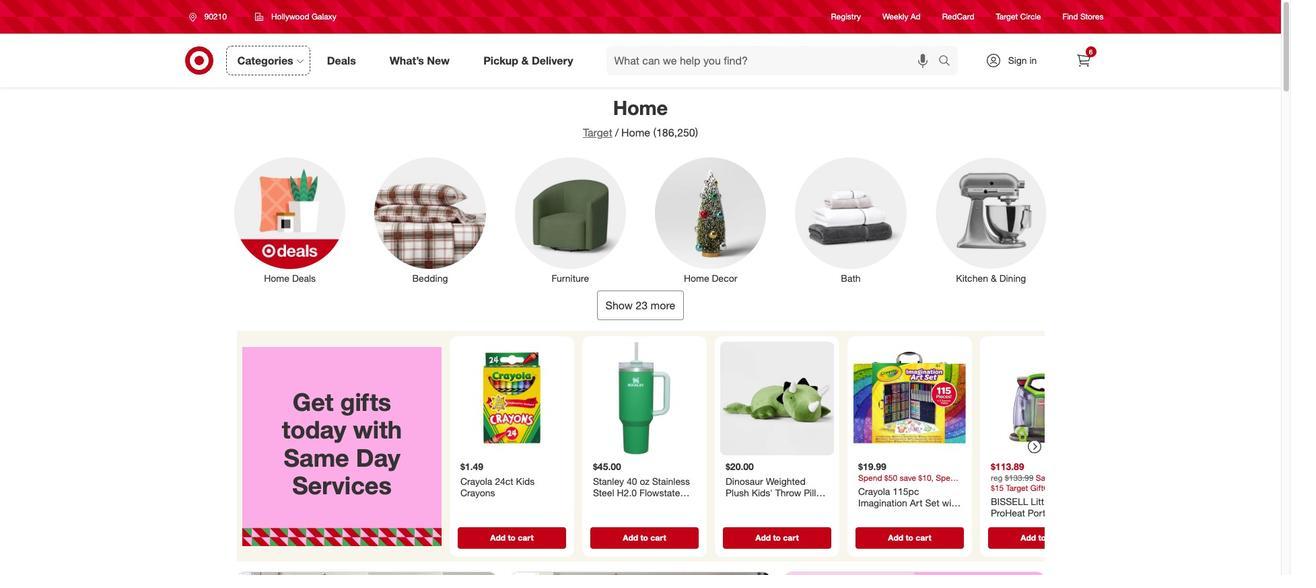 Task type: locate. For each thing, give the bounding box(es) containing it.
0 horizontal spatial with
[[353, 416, 402, 444]]

furniture
[[552, 272, 589, 284]]

2 cart from the left
[[650, 533, 666, 543]]

with inside crayola 115pc imagination art set with case
[[942, 497, 960, 509]]

dinosaur weighted plush kids' throw pillow green - pillowfort™ image
[[720, 342, 834, 456]]

hollywood galaxy
[[271, 11, 337, 22]]

flowstate
[[639, 487, 680, 499]]

add to cart button down portable
[[988, 527, 1097, 549]]

proheat
[[991, 508, 1025, 519]]

& left 'dining'
[[991, 272, 997, 284]]

$20.00 dinosaur weighted plush kids' throw pillow green - pillowfort™
[[726, 461, 829, 511]]

add to cart for crayons
[[490, 533, 534, 543]]

0 horizontal spatial -
[[754, 499, 758, 511]]

0 vertical spatial with
[[353, 416, 402, 444]]

home decor link
[[646, 155, 776, 285]]

0 horizontal spatial &
[[522, 54, 529, 67]]

cart down tumbler
[[650, 533, 666, 543]]

bissell little green proheat portable deep cleaner - 2513g
[[991, 496, 1089, 531]]

add to cart down tumbler
[[623, 533, 666, 543]]

to down 2513g
[[1039, 533, 1046, 543]]

green up 'deep'
[[1054, 496, 1080, 507]]

crayola inside crayola 115pc imagination art set with case
[[858, 486, 890, 497]]

to down crayola 115pc imagination art set with case
[[906, 533, 914, 543]]

add down pillowfort™
[[756, 533, 771, 543]]

2 add to cart from the left
[[623, 533, 666, 543]]

1 add to cart button from the left
[[458, 527, 566, 549]]

2 to from the left
[[640, 533, 648, 543]]

bath link
[[787, 155, 916, 285]]

to down pillowfort™
[[773, 533, 781, 543]]

home for home target / home (186,250)
[[613, 96, 668, 120]]

1 horizontal spatial &
[[991, 272, 997, 284]]

add to cart button down pillowfort™
[[723, 527, 831, 549]]

find stores link
[[1063, 11, 1104, 23]]

case
[[858, 509, 880, 521]]

add down 2513g
[[1021, 533, 1036, 543]]

0 vertical spatial &
[[522, 54, 529, 67]]

1 horizontal spatial target
[[997, 12, 1019, 22]]

3 to from the left
[[773, 533, 781, 543]]

pickup
[[484, 54, 519, 67]]

0 horizontal spatial crayola
[[460, 476, 492, 487]]

bedding link
[[366, 155, 495, 285]]

what's new
[[390, 54, 450, 67]]

add to cart down 2513g
[[1021, 533, 1064, 543]]

target circle
[[997, 12, 1042, 22]]

target left circle
[[997, 12, 1019, 22]]

3 add to cart button from the left
[[723, 527, 831, 549]]

3 cart from the left
[[783, 533, 799, 543]]

add to cart
[[490, 533, 534, 543], [623, 533, 666, 543], [756, 533, 799, 543], [888, 533, 932, 543], [1021, 533, 1064, 543]]

services
[[292, 471, 392, 500]]

& for pickup
[[522, 54, 529, 67]]

3 add from the left
[[756, 533, 771, 543]]

crayola up the imagination
[[858, 486, 890, 497]]

1 horizontal spatial crayola
[[858, 486, 890, 497]]

add
[[490, 533, 506, 543], [623, 533, 638, 543], [756, 533, 771, 543], [888, 533, 904, 543], [1021, 533, 1036, 543]]

add for crayons
[[490, 533, 506, 543]]

1 vertical spatial &
[[991, 272, 997, 284]]

today
[[282, 416, 346, 444]]

imagination
[[858, 497, 908, 509]]

0 horizontal spatial green
[[726, 499, 752, 511]]

cart for $1.49 crayola 24ct kids crayons
[[518, 533, 534, 543]]

gifts
[[340, 388, 391, 417]]

with
[[353, 416, 402, 444], [942, 497, 960, 509]]

6 link
[[1069, 46, 1099, 75]]

home deals
[[264, 272, 316, 284]]

90210 button
[[180, 5, 241, 29]]

bedding
[[413, 272, 448, 284]]

1 vertical spatial deals
[[292, 272, 316, 284]]

home deals link
[[225, 155, 355, 285]]

target circle link
[[997, 11, 1042, 23]]

1 cart from the left
[[518, 533, 534, 543]]

cart
[[518, 533, 534, 543], [650, 533, 666, 543], [783, 533, 799, 543], [916, 533, 932, 543], [1049, 533, 1064, 543]]

find stores
[[1063, 12, 1104, 22]]

add to cart down crayola 115pc imagination art set with case
[[888, 533, 932, 543]]

circle
[[1021, 12, 1042, 22]]

1 vertical spatial target
[[583, 126, 613, 139]]

with right set
[[942, 497, 960, 509]]

0 horizontal spatial deals
[[292, 272, 316, 284]]

sign in
[[1009, 55, 1037, 66]]

add down the imagination
[[888, 533, 904, 543]]

find
[[1063, 12, 1079, 22]]

add to cart button down crayola 115pc imagination art set with case
[[856, 527, 964, 549]]

3 add to cart from the left
[[756, 533, 799, 543]]

cart down 2513g
[[1049, 533, 1064, 543]]

stanley
[[593, 476, 624, 487]]

add to cart button
[[458, 527, 566, 549], [590, 527, 699, 549], [723, 527, 831, 549], [856, 527, 964, 549], [988, 527, 1097, 549]]

target left /
[[583, 126, 613, 139]]

4 add to cart from the left
[[888, 533, 932, 543]]

categories link
[[226, 46, 310, 75]]

- down kids' in the bottom of the page
[[754, 499, 758, 511]]

portable
[[1028, 508, 1064, 519]]

1 add from the left
[[490, 533, 506, 543]]

1 horizontal spatial deals
[[327, 54, 356, 67]]

1 vertical spatial with
[[942, 497, 960, 509]]

cart down kids
[[518, 533, 534, 543]]

1 vertical spatial -
[[1027, 519, 1030, 531]]

add to cart button down tumbler
[[590, 527, 699, 549]]

add to cart button for kids'
[[723, 527, 831, 549]]

1 horizontal spatial with
[[942, 497, 960, 509]]

hollywood
[[271, 11, 310, 22]]

add to cart down crayons
[[490, 533, 534, 543]]

deals link
[[316, 46, 373, 75]]

& right the pickup
[[522, 54, 529, 67]]

cart down pillowfort™
[[783, 533, 799, 543]]

h2.0
[[617, 487, 637, 499]]

1 add to cart from the left
[[490, 533, 534, 543]]

add down crayons
[[490, 533, 506, 543]]

0 horizontal spatial target
[[583, 126, 613, 139]]

cleaner
[[991, 519, 1024, 531]]

sign in link
[[974, 46, 1058, 75]]

pickup & delivery link
[[472, 46, 590, 75]]

5 add to cart from the left
[[1021, 533, 1064, 543]]

bath
[[841, 272, 861, 284]]

add to cart button for stainless
[[590, 527, 699, 549]]

2 add to cart button from the left
[[590, 527, 699, 549]]

5 add from the left
[[1021, 533, 1036, 543]]

2513g
[[1033, 519, 1061, 531]]

add to cart button down crayons
[[458, 527, 566, 549]]

2 add from the left
[[623, 533, 638, 543]]

add to cart down pillowfort™
[[756, 533, 799, 543]]

to
[[508, 533, 516, 543], [640, 533, 648, 543], [773, 533, 781, 543], [906, 533, 914, 543], [1039, 533, 1046, 543]]

green down plush on the bottom right of the page
[[726, 499, 752, 511]]

- left 2513g
[[1027, 519, 1030, 531]]

crayons
[[460, 487, 495, 499]]

target
[[997, 12, 1019, 22], [583, 126, 613, 139]]

115pc
[[893, 486, 919, 497]]

0 vertical spatial -
[[754, 499, 758, 511]]

$45.00
[[593, 461, 621, 473]]

stores
[[1081, 12, 1104, 22]]

$1.49
[[460, 461, 483, 473]]

crayola up crayons
[[460, 476, 492, 487]]

to for stainless
[[640, 533, 648, 543]]

with right 'today' at bottom
[[353, 416, 402, 444]]

1 horizontal spatial green
[[1054, 496, 1080, 507]]

to for kids'
[[773, 533, 781, 543]]

throw
[[775, 487, 801, 499]]

5 cart from the left
[[1049, 533, 1064, 543]]

search
[[933, 55, 965, 68]]

to down tumbler
[[640, 533, 648, 543]]

1 horizontal spatial -
[[1027, 519, 1030, 531]]

green
[[1054, 496, 1080, 507], [726, 499, 752, 511]]

with inside get gifts today with same day services
[[353, 416, 402, 444]]

add down meadow
[[623, 533, 638, 543]]

deals
[[327, 54, 356, 67], [292, 272, 316, 284]]

cart for $20.00 dinosaur weighted plush kids' throw pillow green - pillowfort™
[[783, 533, 799, 543]]

new
[[427, 54, 450, 67]]

quencher
[[593, 499, 635, 511]]

cart down art
[[916, 533, 932, 543]]

1 to from the left
[[508, 533, 516, 543]]

home for home decor
[[684, 272, 710, 284]]

$1.49 crayola 24ct kids crayons
[[460, 461, 535, 499]]

home
[[613, 96, 668, 120], [622, 126, 651, 139], [264, 272, 290, 284], [684, 272, 710, 284]]

to down 24ct
[[508, 533, 516, 543]]

hollywood galaxy button
[[246, 5, 345, 29]]

home inside "link"
[[264, 272, 290, 284]]

0 vertical spatial target
[[997, 12, 1019, 22]]

furniture link
[[506, 155, 635, 285]]

$133.99
[[1005, 473, 1034, 483]]

& inside 'link'
[[522, 54, 529, 67]]



Task type: vqa. For each thing, say whether or not it's contained in the screenshot.
fifth to from right
yes



Task type: describe. For each thing, give the bounding box(es) containing it.
registry
[[832, 12, 861, 22]]

categories
[[237, 54, 293, 67]]

cart for $45.00 stanley 40 oz stainless steel h2.0 flowstate quencher tumbler meadow
[[650, 533, 666, 543]]

add for stainless
[[623, 533, 638, 543]]

add to cart for kids'
[[756, 533, 799, 543]]

meadow
[[593, 511, 629, 522]]

in
[[1030, 55, 1037, 66]]

carousel region
[[237, 331, 1105, 573]]

crayola 24ct kids crayons image
[[455, 342, 569, 456]]

bissell
[[991, 496, 1028, 507]]

oz
[[640, 476, 650, 487]]

ad
[[911, 12, 921, 22]]

- inside $20.00 dinosaur weighted plush kids' throw pillow green - pillowfort™
[[754, 499, 758, 511]]

target inside home target / home (186,250)
[[583, 126, 613, 139]]

4 add to cart button from the left
[[856, 527, 964, 549]]

What can we help you find? suggestions appear below search field
[[607, 46, 942, 75]]

crayola inside $1.49 crayola 24ct kids crayons
[[460, 476, 492, 487]]

40
[[627, 476, 637, 487]]

/
[[615, 126, 619, 139]]

weekly ad
[[883, 12, 921, 22]]

green inside $20.00 dinosaur weighted plush kids' throw pillow green - pillowfort™
[[726, 499, 752, 511]]

5 to from the left
[[1039, 533, 1046, 543]]

crayola 115pc imagination art set with case
[[858, 486, 960, 521]]

art
[[910, 497, 923, 509]]

tumbler
[[637, 499, 671, 511]]

90210
[[204, 11, 227, 22]]

reg
[[991, 473, 1003, 483]]

galaxy
[[312, 11, 337, 22]]

kids'
[[752, 487, 773, 499]]

$45.00 stanley 40 oz stainless steel h2.0 flowstate quencher tumbler meadow
[[593, 461, 690, 522]]

show 23 more
[[606, 299, 676, 312]]

add to cart for stainless
[[623, 533, 666, 543]]

add to cart button for crayons
[[458, 527, 566, 549]]

& for kitchen
[[991, 272, 997, 284]]

bissell little green proheat portable deep cleaner - 2513g image
[[986, 342, 1100, 456]]

more
[[651, 299, 676, 312]]

decor
[[712, 272, 738, 284]]

kids
[[516, 476, 535, 487]]

dining
[[1000, 272, 1027, 284]]

deals inside "link"
[[292, 272, 316, 284]]

target link
[[583, 126, 613, 139]]

sale
[[1036, 473, 1052, 483]]

search button
[[933, 46, 965, 78]]

show 23 more button
[[597, 291, 685, 320]]

get
[[293, 388, 333, 417]]

what's
[[390, 54, 424, 67]]

what's new link
[[378, 46, 467, 75]]

weekly ad link
[[883, 11, 921, 23]]

home for home deals
[[264, 272, 290, 284]]

day
[[356, 443, 400, 472]]

23
[[636, 299, 648, 312]]

24ct
[[495, 476, 513, 487]]

to for crayons
[[508, 533, 516, 543]]

plush
[[726, 487, 749, 499]]

redcard link
[[943, 11, 975, 23]]

get gifts today with same day services
[[282, 388, 402, 500]]

deep
[[1066, 508, 1089, 519]]

- inside "bissell little green proheat portable deep cleaner - 2513g"
[[1027, 519, 1030, 531]]

same
[[283, 443, 349, 472]]

stanley 40 oz stainless steel h2.0 flowstate quencher tumbler meadow image
[[588, 342, 701, 456]]

6
[[1090, 48, 1093, 56]]

weighted
[[766, 476, 806, 487]]

green inside "bissell little green proheat portable deep cleaner - 2513g"
[[1054, 496, 1080, 507]]

home target / home (186,250)
[[583, 96, 698, 139]]

4 cart from the left
[[916, 533, 932, 543]]

$113.89
[[991, 461, 1025, 473]]

0 vertical spatial deals
[[327, 54, 356, 67]]

home decor
[[684, 272, 738, 284]]

delivery
[[532, 54, 574, 67]]

pillow
[[804, 487, 829, 499]]

weekly
[[883, 12, 909, 22]]

4 add from the left
[[888, 533, 904, 543]]

steel
[[593, 487, 614, 499]]

(186,250)
[[654, 126, 698, 139]]

4 to from the left
[[906, 533, 914, 543]]

5 add to cart button from the left
[[988, 527, 1097, 549]]

registry link
[[832, 11, 861, 23]]

set
[[925, 497, 940, 509]]

sign
[[1009, 55, 1028, 66]]

dinosaur
[[726, 476, 763, 487]]

pickup & delivery
[[484, 54, 574, 67]]

$20.00
[[726, 461, 754, 473]]

crayola 115pc imagination art set with case image
[[853, 342, 967, 456]]

kitchen & dining
[[957, 272, 1027, 284]]

kitchen & dining link
[[927, 155, 1056, 285]]

kitchen
[[957, 272, 989, 284]]

stainless
[[652, 476, 690, 487]]

add for kids'
[[756, 533, 771, 543]]

redcard
[[943, 12, 975, 22]]

pillowfort™
[[761, 499, 805, 511]]



